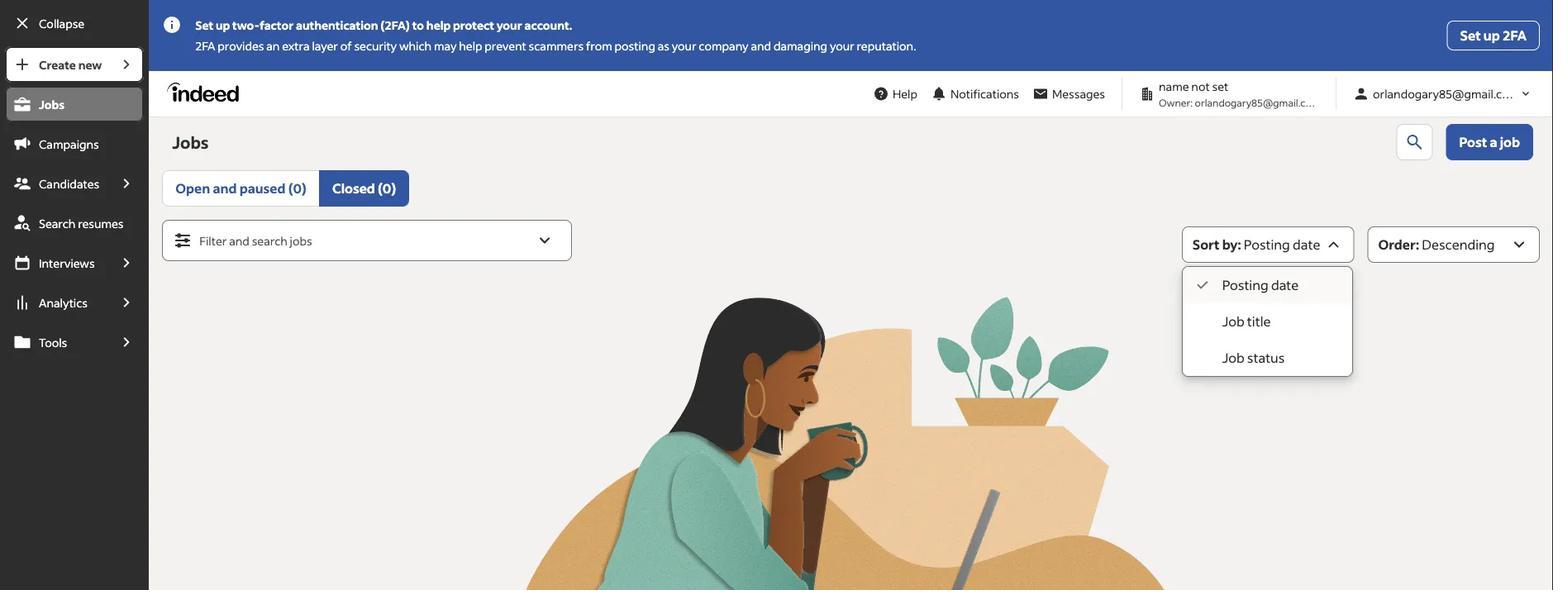 Task type: locate. For each thing, give the bounding box(es) containing it.
post a job
[[1460, 134, 1520, 150]]

and right open
[[213, 180, 237, 197]]

0 vertical spatial posting
[[1244, 236, 1290, 253]]

2 vertical spatial and
[[229, 234, 250, 248]]

help right to
[[426, 18, 451, 33]]

orlandogary85@gmail.com button
[[1347, 79, 1540, 109]]

candidates
[[39, 176, 99, 191]]

orlandogary85@gmail.com
[[1373, 86, 1520, 101], [1195, 96, 1321, 109]]

and right filter
[[229, 234, 250, 248]]

two-
[[232, 18, 260, 33]]

date inside option
[[1271, 277, 1299, 293]]

post
[[1460, 134, 1488, 150]]

0 horizontal spatial orlandogary85@gmail.com
[[1195, 96, 1321, 109]]

set inside set up two-factor authentication (2fa) to help protect your account. 2fa provides an extra layer of security which may help prevent scammers from posting as your company and damaging your reputation.
[[195, 18, 213, 33]]

0 horizontal spatial jobs
[[39, 97, 65, 112]]

set up the 'orlandogary85@gmail.com' dropdown button
[[1461, 27, 1481, 44]]

protect
[[453, 18, 494, 33]]

up inside set up two-factor authentication (2fa) to help protect your account. 2fa provides an extra layer of security which may help prevent scammers from posting as your company and damaging your reputation.
[[216, 18, 230, 33]]

0 vertical spatial job
[[1223, 313, 1245, 330]]

posting
[[615, 38, 656, 53]]

1 vertical spatial help
[[459, 38, 482, 53]]

jobs down "create new" link at left top
[[39, 97, 65, 112]]

your right the as
[[672, 38, 697, 53]]

and for filter and search jobs
[[229, 234, 250, 248]]

security
[[354, 38, 397, 53]]

tools
[[39, 335, 67, 350]]

1 horizontal spatial 2fa
[[1503, 27, 1527, 44]]

help down the protect
[[459, 38, 482, 53]]

1 vertical spatial posting
[[1223, 277, 1269, 293]]

campaigns link
[[5, 126, 144, 162]]

orlandogary85@gmail.com down set
[[1195, 96, 1321, 109]]

2fa inside set up two-factor authentication (2fa) to help protect your account. 2fa provides an extra layer of security which may help prevent scammers from posting as your company and damaging your reputation.
[[195, 38, 215, 53]]

posting date option
[[1183, 267, 1352, 303]]

0 horizontal spatial 2fa
[[195, 38, 215, 53]]

1 vertical spatial job
[[1223, 349, 1245, 366]]

0 horizontal spatial up
[[216, 18, 230, 33]]

jobs
[[39, 97, 65, 112], [172, 131, 209, 153]]

up
[[216, 18, 230, 33], [1484, 27, 1500, 44]]

0 horizontal spatial (0)
[[288, 180, 307, 197]]

(2fa)
[[381, 18, 410, 33]]

posting right 'by:'
[[1244, 236, 1290, 253]]

messages
[[1052, 86, 1105, 101]]

posting
[[1244, 236, 1290, 253], [1223, 277, 1269, 293]]

(0) right closed
[[378, 180, 396, 197]]

search candidates image
[[1405, 132, 1425, 152]]

paused
[[240, 180, 286, 197]]

job
[[1223, 313, 1245, 330], [1223, 349, 1245, 366]]

and
[[751, 38, 771, 53], [213, 180, 237, 197], [229, 234, 250, 248]]

0 vertical spatial jobs
[[39, 97, 65, 112]]

1 horizontal spatial up
[[1484, 27, 1500, 44]]

set left two-
[[195, 18, 213, 33]]

collapse button
[[5, 5, 144, 41]]

which
[[399, 38, 432, 53]]

1 horizontal spatial (0)
[[378, 180, 396, 197]]

and inside set up two-factor authentication (2fa) to help protect your account. 2fa provides an extra layer of security which may help prevent scammers from posting as your company and damaging your reputation.
[[751, 38, 771, 53]]

filter and search jobs element
[[163, 221, 571, 260]]

date down sort by: posting date
[[1271, 277, 1299, 293]]

set
[[195, 18, 213, 33], [1461, 27, 1481, 44]]

provides
[[218, 38, 264, 53]]

order:
[[1378, 236, 1420, 253]]

sort
[[1193, 236, 1220, 253]]

collapse
[[39, 16, 84, 31]]

by:
[[1222, 236, 1241, 253]]

date up posting date option
[[1293, 236, 1321, 253]]

set for set up two-factor authentication (2fa) to help protect your account. 2fa provides an extra layer of security which may help prevent scammers from posting as your company and damaging your reputation.
[[195, 18, 213, 33]]

menu bar containing create new
[[0, 46, 149, 590]]

your
[[497, 18, 522, 33], [672, 38, 697, 53], [830, 38, 855, 53]]

up inside 'link'
[[1484, 27, 1500, 44]]

filter
[[199, 234, 227, 248]]

2fa
[[1503, 27, 1527, 44], [195, 38, 215, 53]]

0 horizontal spatial help
[[426, 18, 451, 33]]

as
[[658, 38, 670, 53]]

may
[[434, 38, 457, 53]]

not
[[1192, 79, 1210, 94]]

your up prevent
[[497, 18, 522, 33]]

up up the 'orlandogary85@gmail.com' dropdown button
[[1484, 27, 1500, 44]]

1 vertical spatial date
[[1271, 277, 1299, 293]]

date
[[1293, 236, 1321, 253], [1271, 277, 1299, 293]]

posting up job title
[[1223, 277, 1269, 293]]

sort by: posting date
[[1193, 236, 1321, 253]]

candidates link
[[5, 165, 109, 202]]

help
[[426, 18, 451, 33], [459, 38, 482, 53]]

posting date
[[1223, 277, 1299, 293]]

and for open and paused (0)
[[213, 180, 237, 197]]

(0) right "paused"
[[288, 180, 307, 197]]

0 vertical spatial date
[[1293, 236, 1321, 253]]

resumes
[[78, 216, 124, 231]]

1 horizontal spatial orlandogary85@gmail.com
[[1373, 86, 1520, 101]]

closed
[[332, 180, 375, 197]]

job left title
[[1223, 313, 1245, 330]]

new
[[78, 57, 102, 72]]

1 vertical spatial and
[[213, 180, 237, 197]]

your right "damaging"
[[830, 38, 855, 53]]

job left status
[[1223, 349, 1245, 366]]

and right company
[[751, 38, 771, 53]]

1 horizontal spatial set
[[1461, 27, 1481, 44]]

orlandogary85@gmail.com inside dropdown button
[[1373, 86, 1520, 101]]

owner:
[[1159, 96, 1193, 109]]

2 job from the top
[[1223, 349, 1245, 366]]

1 job from the top
[[1223, 313, 1245, 330]]

(0)
[[288, 180, 307, 197], [378, 180, 396, 197]]

jobs up open
[[172, 131, 209, 153]]

create new
[[39, 57, 102, 72]]

set
[[1212, 79, 1229, 94]]

damaging
[[774, 38, 828, 53]]

help
[[893, 86, 918, 101]]

jobs link
[[5, 86, 144, 122]]

set inside 'link'
[[1461, 27, 1481, 44]]

up left two-
[[216, 18, 230, 33]]

menu bar
[[0, 46, 149, 590]]

1 vertical spatial jobs
[[172, 131, 209, 153]]

orlandogary85@gmail.com up post
[[1373, 86, 1520, 101]]

0 horizontal spatial set
[[195, 18, 213, 33]]

0 vertical spatial and
[[751, 38, 771, 53]]



Task type: describe. For each thing, give the bounding box(es) containing it.
title
[[1247, 313, 1271, 330]]

set up 2fa link
[[1447, 21, 1540, 50]]

filter and search jobs
[[199, 234, 312, 248]]

set up two-factor authentication (2fa) to help protect your account. 2fa provides an extra layer of security which may help prevent scammers from posting as your company and damaging your reputation.
[[195, 18, 916, 53]]

job
[[1500, 134, 1520, 150]]

jobs
[[290, 234, 312, 248]]

up for 2fa
[[1484, 27, 1500, 44]]

an
[[266, 38, 280, 53]]

sort by: list box
[[1183, 267, 1352, 376]]

0 vertical spatial help
[[426, 18, 451, 33]]

0 horizontal spatial your
[[497, 18, 522, 33]]

company
[[699, 38, 749, 53]]

a
[[1490, 134, 1498, 150]]

job for job title
[[1223, 313, 1245, 330]]

2 horizontal spatial your
[[830, 38, 855, 53]]

1 (0) from the left
[[288, 180, 307, 197]]

search resumes link
[[5, 205, 144, 241]]

job for job status
[[1223, 349, 1245, 366]]

campaigns
[[39, 136, 99, 151]]

open and paused (0)
[[175, 180, 307, 197]]

from
[[586, 38, 612, 53]]

orlandogary85@gmail.com inside name not set owner: orlandogary85@gmail.com
[[1195, 96, 1321, 109]]

interviews link
[[5, 245, 109, 281]]

jobs inside menu bar
[[39, 97, 65, 112]]

search
[[252, 234, 288, 248]]

posting inside option
[[1223, 277, 1269, 293]]

layer
[[312, 38, 338, 53]]

post a job link
[[1446, 124, 1534, 160]]

account.
[[525, 18, 572, 33]]

set up 2fa
[[1461, 27, 1527, 44]]

of
[[340, 38, 352, 53]]

scammers
[[529, 38, 584, 53]]

descending
[[1422, 236, 1495, 253]]

factor
[[260, 18, 294, 33]]

search resumes
[[39, 216, 124, 231]]

interviews
[[39, 255, 95, 270]]

authentication
[[296, 18, 378, 33]]

search
[[39, 216, 76, 231]]

job title
[[1223, 313, 1271, 330]]

name not set owner: orlandogary85@gmail.com element
[[1133, 78, 1326, 110]]

1 horizontal spatial help
[[459, 38, 482, 53]]

1 horizontal spatial your
[[672, 38, 697, 53]]

notifications button
[[924, 76, 1026, 112]]

job status
[[1223, 349, 1285, 366]]

create new link
[[5, 46, 109, 83]]

help button
[[866, 79, 924, 109]]

order: descending
[[1378, 236, 1495, 253]]

indeed home image
[[167, 82, 247, 102]]

to
[[412, 18, 424, 33]]

2fa inside set up 2fa 'link'
[[1503, 27, 1527, 44]]

analytics link
[[5, 284, 109, 321]]

prevent
[[485, 38, 526, 53]]

create
[[39, 57, 76, 72]]

open
[[175, 180, 210, 197]]

extra
[[282, 38, 310, 53]]

tools link
[[5, 324, 109, 360]]

name not set owner: orlandogary85@gmail.com
[[1159, 79, 1321, 109]]

messages link
[[1026, 79, 1112, 109]]

status
[[1247, 349, 1285, 366]]

name
[[1159, 79, 1189, 94]]

reputation.
[[857, 38, 916, 53]]

closed (0)
[[332, 180, 396, 197]]

1 horizontal spatial jobs
[[172, 131, 209, 153]]

2 (0) from the left
[[378, 180, 396, 197]]

expand advanced search image
[[535, 231, 555, 250]]

analytics
[[39, 295, 88, 310]]

up for two-
[[216, 18, 230, 33]]

set for set up 2fa
[[1461, 27, 1481, 44]]

notifications
[[951, 86, 1019, 101]]



Task type: vqa. For each thing, say whether or not it's contained in the screenshot.
the Show shareable URL image
no



